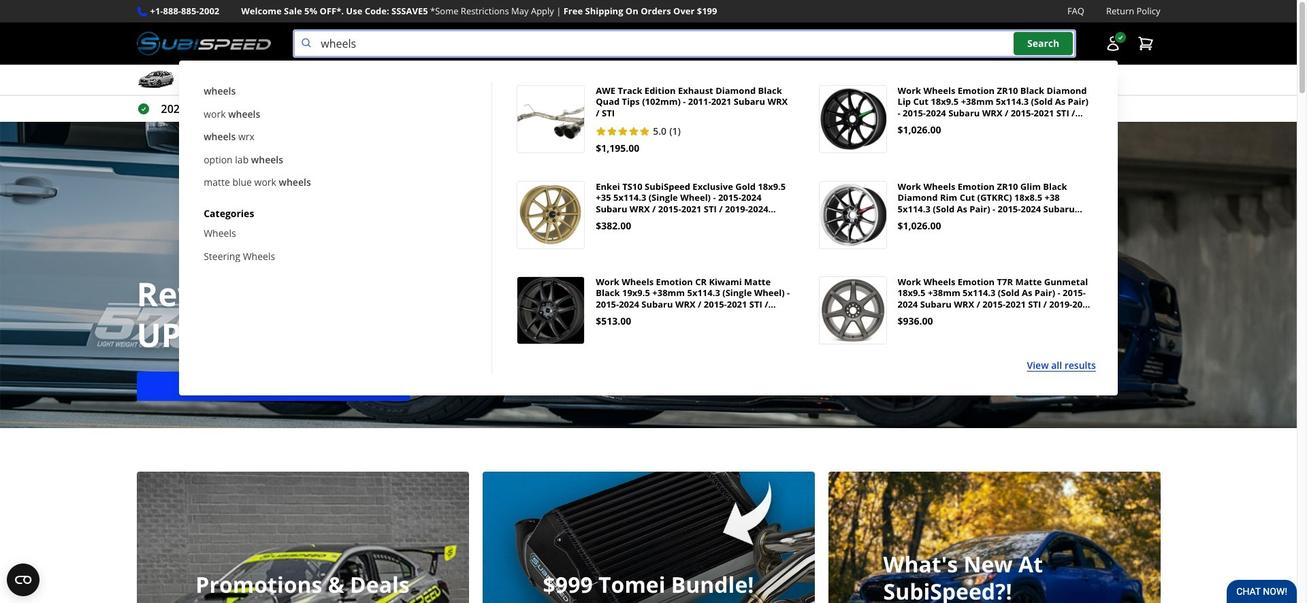 Task type: describe. For each thing, give the bounding box(es) containing it.
button image
[[1105, 36, 1121, 52]]

work wheels emotion t7r matte gunmetal 18x9.5 +38mm 5x114.3 (sold as pair) - 2015-2024 subaru wrx / 2015-2021 sti / 2019-2024 forester image
[[820, 277, 886, 344]]

awe track edition exhaust diamond black quad tips (102mm) - 2011-2021 subaru wrx / sti image
[[518, 86, 585, 153]]

coilovers image
[[483, 472, 815, 603]]

search input field
[[293, 29, 1076, 58]]



Task type: vqa. For each thing, say whether or not it's contained in the screenshot.
the Work Wheels Emotion T7R Matte Gunmetal 18x9.5 +38mm 5x114.3 (Sold As Pair) - 2015-2024 Subaru WRX / 2015-2021 STI / 2019-2024 Forester image
yes



Task type: locate. For each thing, give the bounding box(es) containing it.
rewards program image
[[0, 122, 1297, 428]]

deals image
[[137, 472, 469, 603]]

earn rewards image
[[829, 472, 1161, 603]]

work wheels emotion zr10 black diamond lip cut 18x9.5 +38mm 5x114.3 (sold as pair) - 2015-2024 subaru wrx / 2015-2021 sti / 2019-2024 forester image
[[820, 86, 886, 153]]

work wheels emotion zr10 glim black diamond rim cut (gtkrc) 18x8.5 +38 5x114.3 (sold as pair) - 2015-2024 subaru wrx / 2015-2021 sti / 2019-2024 forester image
[[820, 182, 886, 249]]

subispeed logo image
[[137, 29, 271, 58]]

open widget image
[[7, 564, 40, 597]]

enkei ts10 subispeed exclusive gold 18x9.5 +35 5x114.3 (single wheel) - 2015-2024 subaru wrx / 2015-2021 sti / 2019-2024 forester image
[[518, 182, 585, 249]]

work wheels emotion cr kiwami matte black 19x9.5 +38mm 5x114.3 (single wheel) - 2015-2024 subaru wrx / 2015-2021 sti / 2019-2024 forester image
[[518, 277, 585, 344]]



